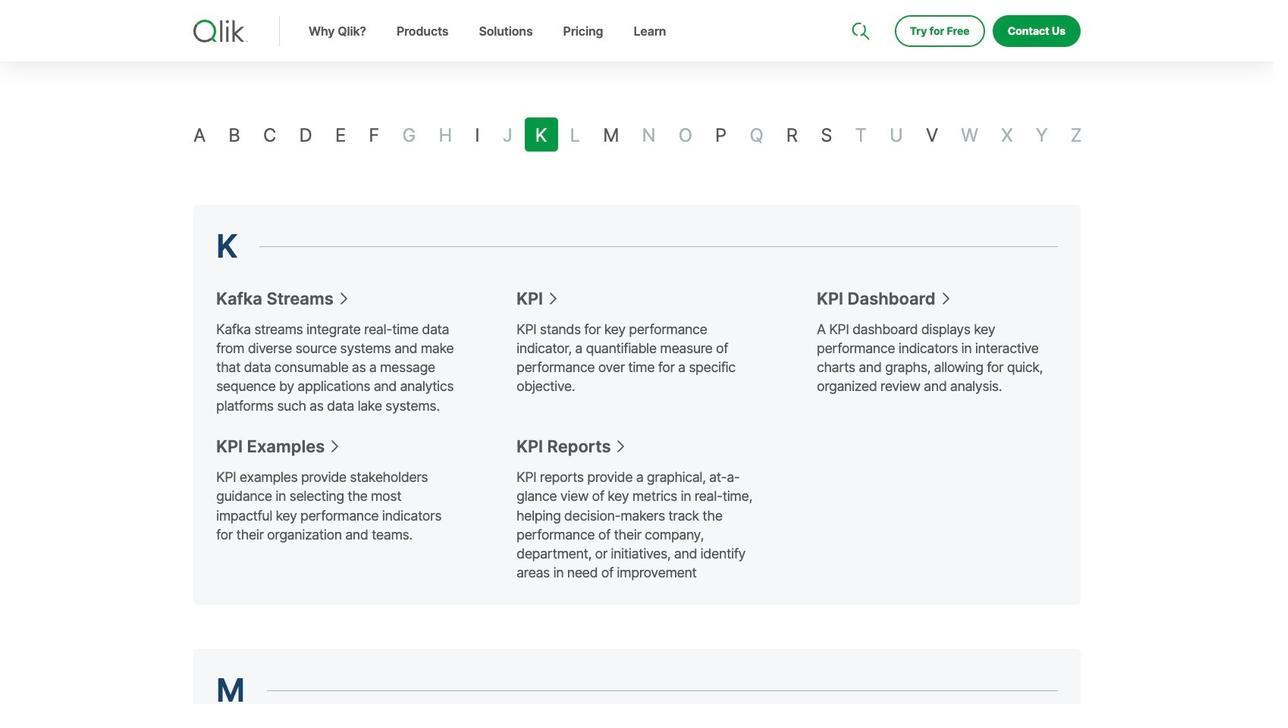 Task type: describe. For each thing, give the bounding box(es) containing it.
qlik image
[[193, 20, 248, 42]]

company image
[[941, 0, 953, 12]]



Task type: vqa. For each thing, say whether or not it's contained in the screenshot.
topmost Microsoft
no



Task type: locate. For each thing, give the bounding box(es) containing it.
support image
[[853, 0, 865, 12]]



